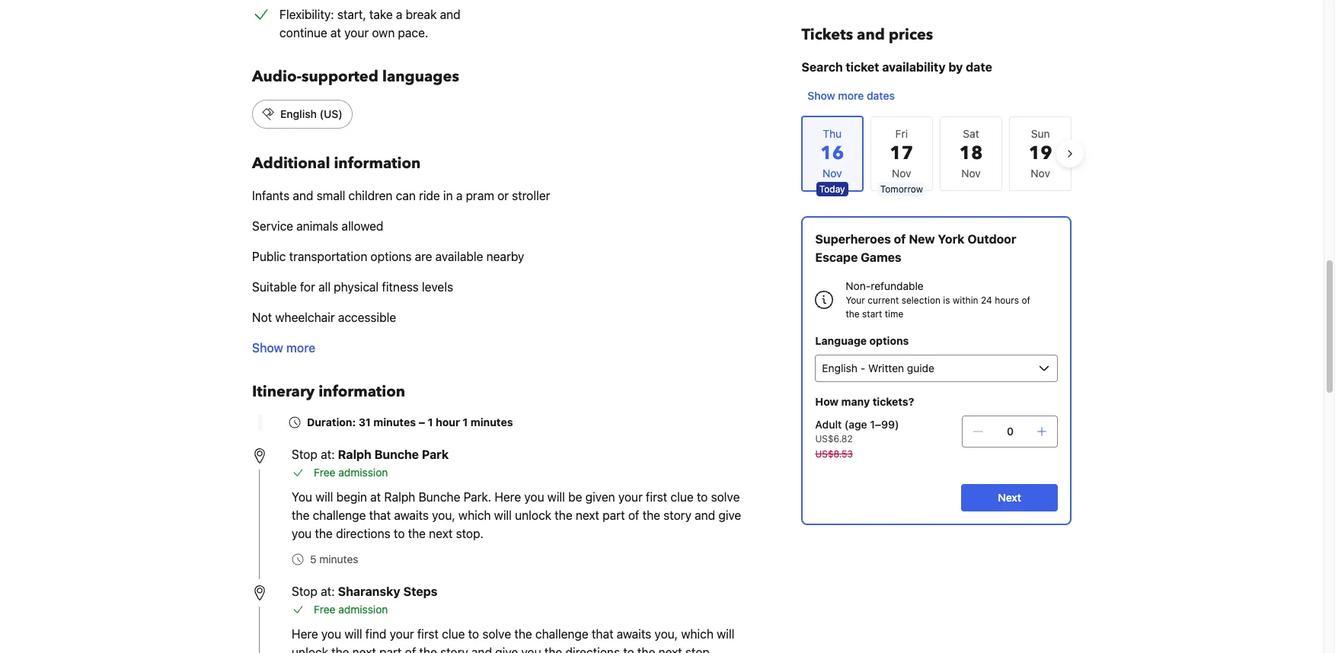 Task type: vqa. For each thing, say whether or not it's contained in the screenshot.
selection
yes



Task type: describe. For each thing, give the bounding box(es) containing it.
at: for ralph bunche park
[[321, 448, 335, 462]]

5
[[310, 553, 317, 566]]

pace.
[[398, 26, 428, 40]]

give inside here you will find your first clue to solve the challenge that awaits you, which will unlock the next part of the story and give you the directions to the next stop.
[[495, 646, 518, 654]]

tickets and prices
[[801, 24, 933, 45]]

show for show more dates
[[807, 89, 835, 102]]

show for show more
[[252, 341, 283, 355]]

1 horizontal spatial minutes
[[374, 416, 416, 429]]

us$8.53
[[815, 449, 853, 460]]

and inside you will begin at ralph bunche park. here you will be given your first clue to solve the challenge that awaits you, which will unlock the next part of the story and give you the directions to the next stop.
[[695, 509, 715, 523]]

sat
[[963, 127, 979, 140]]

1–99)
[[870, 418, 899, 431]]

first inside here you will find your first clue to solve the challenge that awaits you, which will unlock the next part of the story and give you the directions to the next stop.
[[417, 628, 439, 641]]

selection
[[901, 295, 940, 306]]

find
[[365, 628, 387, 641]]

that inside here you will find your first clue to solve the challenge that awaits you, which will unlock the next part of the story and give you the directions to the next stop.
[[592, 628, 614, 641]]

at inside flexibility: start, take a break and continue at your own pace.
[[331, 26, 341, 40]]

sat 18 nov
[[959, 127, 983, 180]]

clue inside you will begin at ralph bunche park. here you will be given your first clue to solve the challenge that awaits you, which will unlock the next part of the story and give you the directions to the next stop.
[[671, 491, 694, 504]]

directions inside you will begin at ralph bunche park. here you will be given your first clue to solve the challenge that awaits you, which will unlock the next part of the story and give you the directions to the next stop.
[[336, 527, 391, 541]]

1 1 from the left
[[428, 416, 433, 429]]

pram
[[466, 189, 494, 203]]

0 horizontal spatial minutes
[[319, 553, 358, 566]]

here inside here you will find your first clue to solve the challenge that awaits you, which will unlock the next part of the story and give you the directions to the next stop.
[[292, 628, 318, 641]]

unlock inside you will begin at ralph bunche park. here you will be given your first clue to solve the challenge that awaits you, which will unlock the next part of the story and give you the directions to the next stop.
[[515, 509, 552, 523]]

your inside here you will find your first clue to solve the challenge that awaits you, which will unlock the next part of the story and give you the directions to the next stop.
[[390, 628, 414, 641]]

duration:
[[307, 416, 356, 429]]

clue inside here you will find your first clue to solve the challenge that awaits you, which will unlock the next part of the story and give you the directions to the next stop.
[[442, 628, 465, 641]]

31
[[359, 416, 371, 429]]

english
[[280, 107, 317, 120]]

wheelchair
[[275, 311, 335, 325]]

you
[[292, 491, 312, 504]]

here inside you will begin at ralph bunche park. here you will be given your first clue to solve the challenge that awaits you, which will unlock the next part of the story and give you the directions to the next stop.
[[495, 491, 521, 504]]

supported
[[302, 66, 379, 87]]

or
[[497, 189, 509, 203]]

awaits inside you will begin at ralph bunche park. here you will be given your first clue to solve the challenge that awaits you, which will unlock the next part of the story and give you the directions to the next stop.
[[394, 509, 429, 523]]

0
[[1007, 425, 1013, 438]]

your inside you will begin at ralph bunche park. here you will be given your first clue to solve the challenge that awaits you, which will unlock the next part of the story and give you the directions to the next stop.
[[618, 491, 643, 504]]

your inside flexibility: start, take a break and continue at your own pace.
[[344, 26, 369, 40]]

public transportation options are available nearby
[[252, 250, 524, 264]]

nov for 19
[[1031, 167, 1050, 180]]

tickets?
[[872, 395, 914, 408]]

fitness
[[382, 280, 419, 294]]

start,
[[337, 8, 366, 21]]

many
[[841, 395, 870, 408]]

languages
[[382, 66, 459, 87]]

suitable for all physical fitness levels
[[252, 280, 453, 294]]

accessible
[[338, 311, 396, 325]]

nov for 18
[[962, 167, 981, 180]]

stroller
[[512, 189, 550, 203]]

that inside you will begin at ralph bunche park. here you will be given your first clue to solve the challenge that awaits you, which will unlock the next part of the story and give you the directions to the next stop.
[[369, 509, 391, 523]]

stop for stop at: sharansky steps
[[292, 585, 318, 599]]

can
[[396, 189, 416, 203]]

stop. inside you will begin at ralph bunche park. here you will be given your first clue to solve the challenge that awaits you, which will unlock the next part of the story and give you the directions to the next stop.
[[456, 527, 484, 541]]

refundable
[[870, 280, 923, 293]]

outdoor
[[967, 232, 1016, 246]]

free for ralph
[[314, 466, 336, 479]]

show more button
[[252, 339, 315, 357]]

service animals allowed
[[252, 219, 383, 233]]

allowed
[[342, 219, 383, 233]]

suitable
[[252, 280, 297, 294]]

break
[[406, 8, 437, 21]]

and inside here you will find your first clue to solve the challenge that awaits you, which will unlock the next part of the story and give you the directions to the next stop.
[[472, 646, 492, 654]]

current
[[867, 295, 899, 306]]

available
[[436, 250, 483, 264]]

games
[[861, 251, 901, 264]]

additional
[[252, 153, 330, 174]]

in
[[443, 189, 453, 203]]

story inside you will begin at ralph bunche park. here you will be given your first clue to solve the challenge that awaits you, which will unlock the next part of the story and give you the directions to the next stop.
[[664, 509, 692, 523]]

english (us)
[[280, 107, 343, 120]]

admission for will
[[338, 603, 388, 616]]

audio-supported languages
[[252, 66, 459, 87]]

infants
[[252, 189, 290, 203]]

fri 17 nov tomorrow
[[880, 127, 923, 195]]

by
[[948, 60, 963, 74]]

york
[[938, 232, 964, 246]]

ticket
[[846, 60, 879, 74]]

levels
[[422, 280, 453, 294]]

next button
[[961, 484, 1058, 512]]

which inside you will begin at ralph bunche park. here you will be given your first clue to solve the challenge that awaits you, which will unlock the next part of the story and give you the directions to the next stop.
[[459, 509, 491, 523]]

challenge inside here you will find your first clue to solve the challenge that awaits you, which will unlock the next part of the story and give you the directions to the next stop.
[[535, 628, 589, 641]]

0 vertical spatial bunche
[[374, 448, 419, 462]]

a inside flexibility: start, take a break and continue at your own pace.
[[396, 8, 403, 21]]

(age
[[844, 418, 867, 431]]

stop for stop at: ralph bunche park
[[292, 448, 318, 462]]

take
[[369, 8, 393, 21]]

superheroes of new york outdoor escape games
[[815, 232, 1016, 264]]

show more
[[252, 341, 315, 355]]

audio-
[[252, 66, 302, 87]]

itinerary
[[252, 382, 315, 402]]

(us)
[[320, 107, 343, 120]]

language
[[815, 334, 867, 347]]

you will begin at ralph bunche park. here you will be given your first clue to solve the challenge that awaits you, which will unlock the next part of the story and give you the directions to the next stop.
[[292, 491, 741, 541]]

itinerary information
[[252, 382, 405, 402]]

the inside non-refundable your current selection is within 24 hours of the start time
[[845, 309, 859, 320]]

at inside you will begin at ralph bunche park. here you will be given your first clue to solve the challenge that awaits you, which will unlock the next part of the story and give you the directions to the next stop.
[[370, 491, 381, 504]]

1 vertical spatial options
[[869, 334, 909, 347]]

search
[[801, 60, 843, 74]]

–
[[419, 416, 425, 429]]

us$6.82
[[815, 433, 853, 445]]

tomorrow
[[880, 184, 923, 195]]



Task type: locate. For each thing, give the bounding box(es) containing it.
1 vertical spatial challenge
[[535, 628, 589, 641]]

service
[[252, 219, 293, 233]]

show
[[807, 89, 835, 102], [252, 341, 283, 355]]

first inside you will begin at ralph bunche park. here you will be given your first clue to solve the challenge that awaits you, which will unlock the next part of the story and give you the directions to the next stop.
[[646, 491, 667, 504]]

your
[[845, 295, 865, 306]]

will
[[316, 491, 333, 504], [548, 491, 565, 504], [494, 509, 512, 523], [345, 628, 362, 641], [717, 628, 735, 641]]

1 horizontal spatial give
[[719, 509, 741, 523]]

1 vertical spatial free
[[314, 603, 336, 616]]

2 stop from the top
[[292, 585, 318, 599]]

0 horizontal spatial a
[[396, 8, 403, 21]]

more left dates
[[838, 89, 864, 102]]

0 vertical spatial directions
[[336, 527, 391, 541]]

not wheelchair accessible
[[252, 311, 396, 325]]

1 vertical spatial more
[[286, 341, 315, 355]]

at:
[[321, 448, 335, 462], [321, 585, 335, 599]]

1 vertical spatial directions
[[566, 646, 620, 654]]

show down search
[[807, 89, 835, 102]]

small
[[317, 189, 345, 203]]

sun
[[1031, 127, 1050, 140]]

1 nov from the left
[[892, 167, 912, 180]]

0 vertical spatial that
[[369, 509, 391, 523]]

non-
[[845, 280, 870, 293]]

1 vertical spatial unlock
[[292, 646, 328, 654]]

information up children
[[334, 153, 421, 174]]

here you will find your first clue to solve the challenge that awaits you, which will unlock the next part of the story and give you the directions to the next stop.
[[292, 628, 735, 654]]

minutes right hour
[[471, 416, 513, 429]]

0 horizontal spatial part
[[379, 646, 402, 654]]

1 horizontal spatial your
[[390, 628, 414, 641]]

ralph inside you will begin at ralph bunche park. here you will be given your first clue to solve the challenge that awaits you, which will unlock the next part of the story and give you the directions to the next stop.
[[384, 491, 415, 504]]

0 horizontal spatial your
[[344, 26, 369, 40]]

0 horizontal spatial ralph
[[338, 448, 372, 462]]

how many tickets?
[[815, 395, 914, 408]]

physical
[[334, 280, 379, 294]]

0 horizontal spatial unlock
[[292, 646, 328, 654]]

1 right –
[[428, 416, 433, 429]]

options down time
[[869, 334, 909, 347]]

0 vertical spatial part
[[603, 509, 625, 523]]

1 vertical spatial you,
[[655, 628, 678, 641]]

1 horizontal spatial part
[[603, 509, 625, 523]]

1 vertical spatial show
[[252, 341, 283, 355]]

which inside here you will find your first clue to solve the challenge that awaits you, which will unlock the next part of the story and give you the directions to the next stop.
[[681, 628, 714, 641]]

0 vertical spatial admission
[[338, 466, 388, 479]]

show more dates button
[[801, 82, 901, 110]]

1 vertical spatial first
[[417, 628, 439, 641]]

nov inside sat 18 nov
[[962, 167, 981, 180]]

admission down stop at: ralph bunche park
[[338, 466, 388, 479]]

2 admission from the top
[[338, 603, 388, 616]]

2 1 from the left
[[463, 416, 468, 429]]

information for itinerary information
[[319, 382, 405, 402]]

of
[[894, 232, 906, 246], [1021, 295, 1030, 306], [628, 509, 639, 523], [405, 646, 416, 654]]

1 stop from the top
[[292, 448, 318, 462]]

tickets
[[801, 24, 853, 45]]

options up fitness
[[371, 250, 412, 264]]

0 vertical spatial story
[[664, 509, 692, 523]]

at: down duration: on the left bottom of the page
[[321, 448, 335, 462]]

1 right hour
[[463, 416, 468, 429]]

1 vertical spatial solve
[[482, 628, 511, 641]]

0 vertical spatial awaits
[[394, 509, 429, 523]]

next
[[998, 491, 1021, 504]]

5 minutes
[[310, 553, 358, 566]]

a right the take
[[396, 8, 403, 21]]

nov down 19
[[1031, 167, 1050, 180]]

1
[[428, 416, 433, 429], [463, 416, 468, 429]]

information for additional information
[[334, 153, 421, 174]]

free admission up begin
[[314, 466, 388, 479]]

free down stop at: sharansky steps
[[314, 603, 336, 616]]

region
[[789, 110, 1084, 198]]

1 vertical spatial stop.
[[686, 646, 713, 654]]

here left find
[[292, 628, 318, 641]]

start
[[862, 309, 882, 320]]

ralph right begin
[[384, 491, 415, 504]]

availability
[[882, 60, 945, 74]]

of inside superheroes of new york outdoor escape games
[[894, 232, 906, 246]]

hours
[[995, 295, 1019, 306]]

first down steps
[[417, 628, 439, 641]]

your right given
[[618, 491, 643, 504]]

2 horizontal spatial minutes
[[471, 416, 513, 429]]

0 horizontal spatial which
[[459, 509, 491, 523]]

2 nov from the left
[[962, 167, 981, 180]]

sharansky
[[338, 585, 401, 599]]

region containing 17
[[789, 110, 1084, 198]]

continue
[[280, 26, 327, 40]]

for
[[300, 280, 315, 294]]

1 admission from the top
[[338, 466, 388, 479]]

minutes
[[374, 416, 416, 429], [471, 416, 513, 429], [319, 553, 358, 566]]

stop down 5
[[292, 585, 318, 599]]

stop down duration: on the left bottom of the page
[[292, 448, 318, 462]]

ralph down '31'
[[338, 448, 372, 462]]

0 horizontal spatial story
[[440, 646, 468, 654]]

1 horizontal spatial a
[[456, 189, 463, 203]]

0 vertical spatial more
[[838, 89, 864, 102]]

0 vertical spatial challenge
[[313, 509, 366, 523]]

1 horizontal spatial directions
[[566, 646, 620, 654]]

superheroes
[[815, 232, 891, 246]]

1 free from the top
[[314, 466, 336, 479]]

your down start,
[[344, 26, 369, 40]]

18
[[959, 141, 983, 166]]

solve inside here you will find your first clue to solve the challenge that awaits you, which will unlock the next part of the story and give you the directions to the next stop.
[[482, 628, 511, 641]]

0 vertical spatial at:
[[321, 448, 335, 462]]

stop.
[[456, 527, 484, 541], [686, 646, 713, 654]]

at
[[331, 26, 341, 40], [370, 491, 381, 504]]

3 nov from the left
[[1031, 167, 1050, 180]]

more inside button
[[286, 341, 315, 355]]

of inside here you will find your first clue to solve the challenge that awaits you, which will unlock the next part of the story and give you the directions to the next stop.
[[405, 646, 416, 654]]

story
[[664, 509, 692, 523], [440, 646, 468, 654]]

steps
[[403, 585, 438, 599]]

1 vertical spatial at:
[[321, 585, 335, 599]]

0 horizontal spatial 1
[[428, 416, 433, 429]]

2 horizontal spatial nov
[[1031, 167, 1050, 180]]

the
[[845, 309, 859, 320], [292, 509, 310, 523], [555, 509, 573, 523], [643, 509, 660, 523], [315, 527, 333, 541], [408, 527, 426, 541], [514, 628, 532, 641], [331, 646, 349, 654], [419, 646, 437, 654], [544, 646, 562, 654], [638, 646, 655, 654]]

0 horizontal spatial first
[[417, 628, 439, 641]]

show inside button
[[807, 89, 835, 102]]

1 vertical spatial ralph
[[384, 491, 415, 504]]

free admission for ralph bunche park
[[314, 466, 388, 479]]

options
[[371, 250, 412, 264], [869, 334, 909, 347]]

1 horizontal spatial unlock
[[515, 509, 552, 523]]

language options
[[815, 334, 909, 347]]

park
[[422, 448, 449, 462]]

nearby
[[486, 250, 524, 264]]

stop at: sharansky steps
[[292, 585, 438, 599]]

0 vertical spatial which
[[459, 509, 491, 523]]

0 horizontal spatial nov
[[892, 167, 912, 180]]

17
[[890, 141, 914, 166]]

0 horizontal spatial stop.
[[456, 527, 484, 541]]

1 horizontal spatial clue
[[671, 491, 694, 504]]

free admission down stop at: sharansky steps
[[314, 603, 388, 616]]

free for sharansky
[[314, 603, 336, 616]]

you
[[524, 491, 544, 504], [292, 527, 312, 541], [321, 628, 341, 641], [521, 646, 541, 654]]

0 horizontal spatial awaits
[[394, 509, 429, 523]]

0 horizontal spatial directions
[[336, 527, 391, 541]]

0 vertical spatial show
[[807, 89, 835, 102]]

1 horizontal spatial more
[[838, 89, 864, 102]]

1 vertical spatial your
[[618, 491, 643, 504]]

part inside here you will find your first clue to solve the challenge that awaits you, which will unlock the next part of the story and give you the directions to the next stop.
[[379, 646, 402, 654]]

at down start,
[[331, 26, 341, 40]]

1 horizontal spatial story
[[664, 509, 692, 523]]

that
[[369, 509, 391, 523], [592, 628, 614, 641]]

minutes right 5
[[319, 553, 358, 566]]

next
[[576, 509, 600, 523], [429, 527, 453, 541], [352, 646, 376, 654], [659, 646, 682, 654]]

1 vertical spatial a
[[456, 189, 463, 203]]

1 vertical spatial admission
[[338, 603, 388, 616]]

1 horizontal spatial here
[[495, 491, 521, 504]]

hour
[[436, 416, 460, 429]]

2 free admission from the top
[[314, 603, 388, 616]]

1 horizontal spatial options
[[869, 334, 909, 347]]

of inside non-refundable your current selection is within 24 hours of the start time
[[1021, 295, 1030, 306]]

children
[[348, 189, 393, 203]]

flexibility: start, take a break and continue at your own pace.
[[280, 8, 461, 40]]

1 vertical spatial story
[[440, 646, 468, 654]]

1 vertical spatial stop
[[292, 585, 318, 599]]

1 at: from the top
[[321, 448, 335, 462]]

1 vertical spatial bunche
[[419, 491, 460, 504]]

first
[[646, 491, 667, 504], [417, 628, 439, 641]]

how
[[815, 395, 838, 408]]

1 horizontal spatial you,
[[655, 628, 678, 641]]

are
[[415, 250, 432, 264]]

0 vertical spatial give
[[719, 509, 741, 523]]

admission for begin
[[338, 466, 388, 479]]

nov inside fri 17 nov tomorrow
[[892, 167, 912, 180]]

0 vertical spatial your
[[344, 26, 369, 40]]

0 vertical spatial options
[[371, 250, 412, 264]]

unlock inside here you will find your first clue to solve the challenge that awaits you, which will unlock the next part of the story and give you the directions to the next stop.
[[292, 646, 328, 654]]

0 vertical spatial at
[[331, 26, 341, 40]]

free down stop at: ralph bunche park
[[314, 466, 336, 479]]

at: for sharansky steps
[[321, 585, 335, 599]]

1 horizontal spatial which
[[681, 628, 714, 641]]

you, inside you will begin at ralph bunche park. here you will be given your first clue to solve the challenge that awaits you, which will unlock the next part of the story and give you the directions to the next stop.
[[432, 509, 455, 523]]

give
[[719, 509, 741, 523], [495, 646, 518, 654]]

to
[[697, 491, 708, 504], [394, 527, 405, 541], [468, 628, 479, 641], [623, 646, 634, 654]]

be
[[568, 491, 582, 504]]

is
[[943, 295, 950, 306]]

2 vertical spatial your
[[390, 628, 414, 641]]

2 at: from the top
[[321, 585, 335, 599]]

0 horizontal spatial clue
[[442, 628, 465, 641]]

within
[[953, 295, 978, 306]]

0 vertical spatial ralph
[[338, 448, 372, 462]]

0 horizontal spatial solve
[[482, 628, 511, 641]]

0 vertical spatial first
[[646, 491, 667, 504]]

0 vertical spatial here
[[495, 491, 521, 504]]

0 vertical spatial you,
[[432, 509, 455, 523]]

1 horizontal spatial at
[[370, 491, 381, 504]]

admission down stop at: sharansky steps
[[338, 603, 388, 616]]

0 horizontal spatial options
[[371, 250, 412, 264]]

time
[[885, 309, 903, 320]]

awaits inside here you will find your first clue to solve the challenge that awaits you, which will unlock the next part of the story and give you the directions to the next stop.
[[617, 628, 652, 641]]

infants and small children can ride in a pram or stroller
[[252, 189, 550, 203]]

directions inside here you will find your first clue to solve the challenge that awaits you, which will unlock the next part of the story and give you the directions to the next stop.
[[566, 646, 620, 654]]

0 vertical spatial information
[[334, 153, 421, 174]]

challenge inside you will begin at ralph bunche park. here you will be given your first clue to solve the challenge that awaits you, which will unlock the next part of the story and give you the directions to the next stop.
[[313, 509, 366, 523]]

at right begin
[[370, 491, 381, 504]]

bunche
[[374, 448, 419, 462], [419, 491, 460, 504]]

stop. inside here you will find your first clue to solve the challenge that awaits you, which will unlock the next part of the story and give you the directions to the next stop.
[[686, 646, 713, 654]]

bunche down duration: 31 minutes – 1 hour 1 minutes
[[374, 448, 419, 462]]

1 horizontal spatial that
[[592, 628, 614, 641]]

bunche left park.
[[419, 491, 460, 504]]

1 vertical spatial that
[[592, 628, 614, 641]]

1 horizontal spatial challenge
[[535, 628, 589, 641]]

stop
[[292, 448, 318, 462], [292, 585, 318, 599]]

you, inside here you will find your first clue to solve the challenge that awaits you, which will unlock the next part of the story and give you the directions to the next stop.
[[655, 628, 678, 641]]

and inside flexibility: start, take a break and continue at your own pace.
[[440, 8, 461, 21]]

0 horizontal spatial at
[[331, 26, 341, 40]]

nov inside sun 19 nov
[[1031, 167, 1050, 180]]

1 free admission from the top
[[314, 466, 388, 479]]

show inside button
[[252, 341, 283, 355]]

more inside button
[[838, 89, 864, 102]]

1 horizontal spatial nov
[[962, 167, 981, 180]]

0 vertical spatial solve
[[711, 491, 740, 504]]

your right find
[[390, 628, 414, 641]]

a right in
[[456, 189, 463, 203]]

first right given
[[646, 491, 667, 504]]

story inside here you will find your first clue to solve the challenge that awaits you, which will unlock the next part of the story and give you the directions to the next stop.
[[440, 646, 468, 654]]

you,
[[432, 509, 455, 523], [655, 628, 678, 641]]

1 vertical spatial free admission
[[314, 603, 388, 616]]

0 horizontal spatial give
[[495, 646, 518, 654]]

part down find
[[379, 646, 402, 654]]

information up '31'
[[319, 382, 405, 402]]

fri
[[896, 127, 908, 140]]

0 horizontal spatial more
[[286, 341, 315, 355]]

2 horizontal spatial your
[[618, 491, 643, 504]]

clue
[[671, 491, 694, 504], [442, 628, 465, 641]]

non-refundable your current selection is within 24 hours of the start time
[[845, 280, 1030, 320]]

nov
[[892, 167, 912, 180], [962, 167, 981, 180], [1031, 167, 1050, 180]]

show down not
[[252, 341, 283, 355]]

solve inside you will begin at ralph bunche park. here you will be given your first clue to solve the challenge that awaits you, which will unlock the next part of the story and give you the directions to the next stop.
[[711, 491, 740, 504]]

give inside you will begin at ralph bunche park. here you will be given your first clue to solve the challenge that awaits you, which will unlock the next part of the story and give you the directions to the next stop.
[[719, 509, 741, 523]]

not
[[252, 311, 272, 325]]

more down wheelchair
[[286, 341, 315, 355]]

1 horizontal spatial stop.
[[686, 646, 713, 654]]

bunche inside you will begin at ralph bunche park. here you will be given your first clue to solve the challenge that awaits you, which will unlock the next part of the story and give you the directions to the next stop.
[[419, 491, 460, 504]]

1 horizontal spatial solve
[[711, 491, 740, 504]]

0 vertical spatial stop.
[[456, 527, 484, 541]]

0 horizontal spatial here
[[292, 628, 318, 641]]

directions
[[336, 527, 391, 541], [566, 646, 620, 654]]

1 horizontal spatial awaits
[[617, 628, 652, 641]]

minutes left –
[[374, 416, 416, 429]]

of inside you will begin at ralph bunche park. here you will be given your first clue to solve the challenge that awaits you, which will unlock the next part of the story and give you the directions to the next stop.
[[628, 509, 639, 523]]

1 vertical spatial at
[[370, 491, 381, 504]]

1 vertical spatial give
[[495, 646, 518, 654]]

1 horizontal spatial show
[[807, 89, 835, 102]]

0 horizontal spatial challenge
[[313, 509, 366, 523]]

more for show more dates
[[838, 89, 864, 102]]

nov down 18
[[962, 167, 981, 180]]

all
[[318, 280, 331, 294]]

more
[[838, 89, 864, 102], [286, 341, 315, 355]]

0 horizontal spatial that
[[369, 509, 391, 523]]

awaits
[[394, 509, 429, 523], [617, 628, 652, 641]]

at: down 5 minutes
[[321, 585, 335, 599]]

duration: 31 minutes – 1 hour 1 minutes
[[307, 416, 513, 429]]

prices
[[888, 24, 933, 45]]

0 vertical spatial free admission
[[314, 466, 388, 479]]

here right park.
[[495, 491, 521, 504]]

nov up tomorrow
[[892, 167, 912, 180]]

1 horizontal spatial first
[[646, 491, 667, 504]]

given
[[586, 491, 615, 504]]

more for show more
[[286, 341, 315, 355]]

nov for 17
[[892, 167, 912, 180]]

adult (age 1–99) us$6.82
[[815, 418, 899, 445]]

stop at: ralph bunche park
[[292, 448, 449, 462]]

flexibility:
[[280, 8, 334, 21]]

part down given
[[603, 509, 625, 523]]

0 vertical spatial stop
[[292, 448, 318, 462]]

1 vertical spatial which
[[681, 628, 714, 641]]

2 free from the top
[[314, 603, 336, 616]]

1 vertical spatial awaits
[[617, 628, 652, 641]]

escape
[[815, 251, 858, 264]]

part inside you will begin at ralph bunche park. here you will be given your first clue to solve the challenge that awaits you, which will unlock the next part of the story and give you the directions to the next stop.
[[603, 509, 625, 523]]

sun 19 nov
[[1029, 127, 1052, 180]]

free admission for sharansky steps
[[314, 603, 388, 616]]

1 horizontal spatial 1
[[463, 416, 468, 429]]



